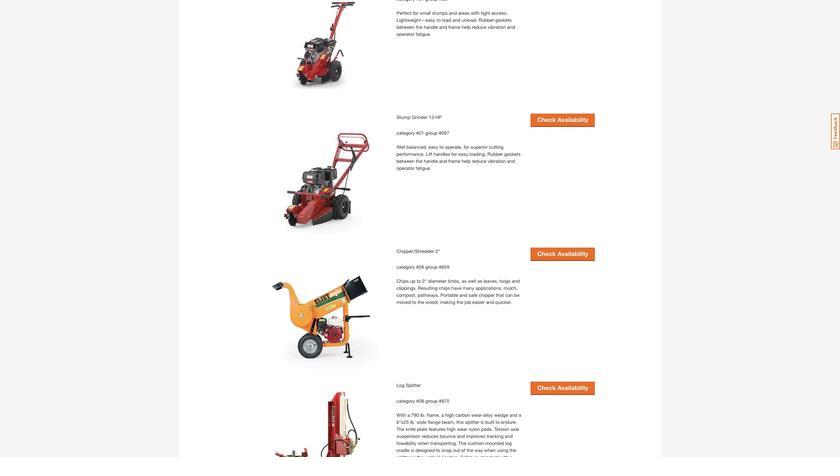 Task type: describe. For each thing, give the bounding box(es) containing it.
this
[[457, 420, 464, 426]]

check for second check availability link from the bottom
[[538, 251, 556, 258]]

well
[[397, 144, 406, 150]]

2 horizontal spatial is
[[481, 420, 485, 426]]

the right in
[[417, 455, 424, 458]]

between for well
[[397, 158, 415, 164]]

standard
[[480, 455, 499, 458]]

pathways.
[[418, 293, 440, 298]]

resulting
[[418, 286, 438, 291]]

#859
[[439, 264, 450, 270]]

using
[[497, 448, 509, 454]]

compost,
[[397, 293, 417, 298]]

to right up at bottom left
[[417, 279, 421, 284]]

with
[[471, 10, 480, 16]]

well balanced, easy to operate, for superior cutting performance. lift handles for easy loading. rubber gaskets between the handle and frame help reduce vibration and operator fatigue.
[[397, 144, 521, 171]]

carbon
[[456, 413, 471, 419]]

#870
[[439, 399, 450, 404]]

lift
[[426, 151, 433, 157]]

areas
[[459, 10, 470, 16]]

fatigue. for lightweight—easy
[[416, 31, 432, 37]]

log splitter link
[[397, 383, 421, 389]]

reduce for loading.
[[472, 158, 487, 164]]

handles
[[434, 151, 451, 157]]

torsion
[[495, 427, 510, 433]]

the down log
[[510, 448, 517, 454]]

axle
[[511, 427, 520, 433]]

wear
[[458, 427, 468, 433]]

rubber for cutting
[[488, 151, 503, 157]]

with a 790 lb. frame, a high carbon wear-alloy wedge and a 6"x25 lb. wide flange beam, this splitter is built to endure. the knife plate features high wear nylon pads. torsion axle suspension reduces bounce and improves tracking and towability when transporting. the cushion mounted log cradle is designed to snap out of the way when using the splitter in the vertical position. safety is standard 
[[397, 413, 522, 458]]

category for category #08 group #870
[[397, 399, 415, 404]]

for inside perfect for small stumps and areas with tight access. lightweight—easy to load and unload. rubber gaskets between the handle and frame help reduce vibration and operator fatigue.
[[413, 10, 419, 16]]

leaves,
[[484, 279, 499, 284]]

features
[[429, 427, 446, 433]]

rubber for tight
[[479, 17, 495, 23]]

wide
[[417, 420, 427, 426]]

gaskets for tight
[[496, 17, 512, 23]]

plate
[[417, 427, 428, 433]]

perfect for small stumps and areas with tight access. lightweight—easy to load and unload. rubber gaskets between the handle and frame help reduce vibration and operator fatigue.
[[397, 10, 516, 37]]

chips
[[397, 279, 409, 284]]

balanced,
[[407, 144, 428, 150]]

that
[[496, 293, 504, 298]]

superior
[[471, 144, 488, 150]]

check for 1st check availability link from the bottom of the page
[[538, 385, 556, 392]]

loading.
[[470, 151, 487, 157]]

clippings.
[[397, 286, 417, 291]]

vertical
[[425, 455, 440, 458]]

to down wedge
[[496, 420, 500, 426]]

#08 for to
[[417, 264, 424, 270]]

availability for first check availability link from the top of the page
[[558, 116, 589, 124]]

log
[[397, 383, 405, 389]]

availability for second check availability link from the bottom
[[558, 251, 589, 258]]

many
[[463, 286, 475, 291]]

1 horizontal spatial 2"
[[436, 249, 440, 254]]

quicker.
[[496, 300, 512, 305]]

compact stump grinder image
[[263, 0, 390, 107]]

splitter
[[406, 383, 421, 389]]

1 a from the left
[[408, 413, 410, 419]]

1 vertical spatial splitter
[[397, 455, 411, 458]]

to inside perfect for small stumps and areas with tight access. lightweight—easy to load and unload. rubber gaskets between the handle and frame help reduce vibration and operator fatigue.
[[437, 17, 441, 23]]

vibration for tight
[[488, 24, 506, 30]]

have
[[452, 286, 462, 291]]

small
[[420, 10, 431, 16]]

built
[[486, 420, 495, 426]]

with
[[397, 413, 406, 419]]

13
[[429, 114, 434, 120]]

2 vertical spatial is
[[476, 455, 479, 458]]

1 vertical spatial when
[[485, 448, 496, 454]]

0 horizontal spatial the
[[397, 427, 405, 433]]

up
[[410, 279, 416, 284]]

towability
[[397, 441, 417, 447]]

chipper/shredder 2" link
[[397, 249, 440, 254]]

group for #870
[[426, 399, 438, 404]]

6"x25
[[397, 420, 409, 426]]

access.
[[492, 10, 508, 16]]

can
[[506, 293, 513, 298]]

in
[[413, 455, 416, 458]]

pads.
[[482, 427, 493, 433]]

cutting
[[490, 144, 504, 150]]

safe
[[469, 293, 478, 298]]

0 vertical spatial splitter
[[466, 420, 480, 426]]

check availability for second check availability link from the bottom
[[538, 251, 589, 258]]

wear-
[[472, 413, 484, 419]]

performance.
[[397, 151, 425, 157]]

beam,
[[442, 420, 455, 426]]

designed
[[416, 448, 435, 454]]

stump
[[397, 114, 411, 120]]

log splitter
[[397, 383, 421, 389]]

snap
[[442, 448, 452, 454]]

790
[[412, 413, 419, 419]]

of
[[462, 448, 466, 454]]

stump grinder 13 hp image
[[263, 114, 390, 241]]

operate,
[[445, 144, 463, 150]]

1 vertical spatial the
[[459, 441, 467, 447]]

moved
[[397, 300, 411, 305]]

#01
[[417, 130, 424, 136]]

frame for for
[[449, 158, 461, 164]]

grinder
[[412, 114, 428, 120]]

way
[[475, 448, 483, 454]]

the up safety
[[467, 448, 474, 454]]

check for first check availability link from the top of the page
[[538, 116, 556, 124]]

reduce for unload.
[[472, 24, 487, 30]]

#08 for 790
[[417, 399, 424, 404]]

improves
[[467, 434, 486, 440]]



Task type: locate. For each thing, give the bounding box(es) containing it.
2 operator from the top
[[397, 165, 415, 171]]

reduce inside perfect for small stumps and areas with tight access. lightweight—easy to load and unload. rubber gaskets between the handle and frame help reduce vibration and operator fatigue.
[[472, 24, 487, 30]]

the up "of"
[[459, 441, 467, 447]]

fatigue. down lift
[[416, 165, 432, 171]]

2" inside chips up to 2" diameter limbs, as well as leaves, twigs and clippings. resulting chips have many applications: mulch, compost, pathways. portable and safe chipper that can be moved to the wood; making the job easier and quicker.
[[423, 279, 427, 284]]

2 reduce from the top
[[472, 158, 487, 164]]

category for category #08 group #859
[[397, 264, 415, 270]]

2 handle from the top
[[424, 158, 438, 164]]

tight
[[481, 10, 491, 16]]

1 vertical spatial easy
[[459, 151, 469, 157]]

be
[[515, 293, 520, 298]]

the inside perfect for small stumps and areas with tight access. lightweight—easy to load and unload. rubber gaskets between the handle and frame help reduce vibration and operator fatigue.
[[416, 24, 423, 30]]

0 horizontal spatial is
[[411, 448, 415, 454]]

check availability for first check availability link from the top of the page
[[538, 116, 589, 124]]

operator for well balanced, easy to operate, for superior cutting performance. lift handles for easy loading. rubber gaskets between the handle and frame help reduce vibration and operator fatigue.
[[397, 165, 415, 171]]

between
[[397, 24, 415, 30], [397, 158, 415, 164]]

2" up resulting
[[423, 279, 427, 284]]

perfect
[[397, 10, 412, 16]]

1 vertical spatial category
[[397, 264, 415, 270]]

help down loading.
[[462, 158, 471, 164]]

2 category from the top
[[397, 264, 415, 270]]

fatigue. down lightweight—easy
[[416, 31, 432, 37]]

0 vertical spatial vibration
[[488, 24, 506, 30]]

help inside perfect for small stumps and areas with tight access. lightweight—easy to load and unload. rubber gaskets between the handle and frame help reduce vibration and operator fatigue.
[[462, 24, 471, 30]]

chipper/shredder 2"
[[397, 249, 440, 254]]

job
[[465, 300, 471, 305]]

1 vertical spatial vibration
[[488, 158, 506, 164]]

group left #870
[[426, 399, 438, 404]]

log
[[506, 441, 512, 447]]

frame for load
[[449, 24, 461, 30]]

gaskets for cutting
[[505, 151, 521, 157]]

1 frame from the top
[[449, 24, 461, 30]]

1 operator from the top
[[397, 31, 415, 37]]

stump grinder 13 hp
[[397, 114, 442, 120]]

mounted
[[486, 441, 505, 447]]

1 horizontal spatial is
[[476, 455, 479, 458]]

check
[[538, 116, 556, 124], [538, 251, 556, 258], [538, 385, 556, 392]]

1 #08 from the top
[[417, 264, 424, 270]]

rubber
[[479, 17, 495, 23], [488, 151, 503, 157]]

0 vertical spatial 2"
[[436, 249, 440, 254]]

the down pathways.
[[418, 300, 425, 305]]

twigs
[[500, 279, 511, 284]]

fatigue. inside perfect for small stumps and areas with tight access. lightweight—easy to load and unload. rubber gaskets between the handle and frame help reduce vibration and operator fatigue.
[[416, 31, 432, 37]]

lightweight—easy
[[397, 17, 436, 23]]

vibration inside perfect for small stumps and areas with tight access. lightweight—easy to load and unload. rubber gaskets between the handle and frame help reduce vibration and operator fatigue.
[[488, 24, 506, 30]]

between for perfect
[[397, 24, 415, 30]]

1 horizontal spatial the
[[459, 441, 467, 447]]

as right 'well'
[[478, 279, 483, 284]]

the down lightweight—easy
[[416, 24, 423, 30]]

gaskets inside well balanced, easy to operate, for superior cutting performance. lift handles for easy loading. rubber gaskets between the handle and frame help reduce vibration and operator fatigue.
[[505, 151, 521, 157]]

2 vertical spatial check availability link
[[531, 382, 596, 395]]

handle for lift
[[424, 158, 438, 164]]

1 vertical spatial reduce
[[472, 158, 487, 164]]

0 horizontal spatial lb.
[[411, 420, 416, 426]]

1 group from the top
[[426, 130, 438, 136]]

splitter down cradle
[[397, 455, 411, 458]]

1 check availability from the top
[[538, 116, 589, 124]]

the down 6"x25
[[397, 427, 405, 433]]

2 vertical spatial availability
[[558, 385, 589, 392]]

handle inside well balanced, easy to operate, for superior cutting performance. lift handles for easy loading. rubber gaskets between the handle and frame help reduce vibration and operator fatigue.
[[424, 158, 438, 164]]

is down way
[[476, 455, 479, 458]]

a left 790
[[408, 413, 410, 419]]

0 vertical spatial lb.
[[421, 413, 426, 419]]

splitter up nylon
[[466, 420, 480, 426]]

hp
[[436, 114, 442, 120]]

lb. up wide
[[421, 413, 426, 419]]

when up the designed
[[418, 441, 430, 447]]

1 as from the left
[[462, 279, 467, 284]]

2 check availability from the top
[[538, 251, 589, 258]]

nylon
[[469, 427, 480, 433]]

help for unload.
[[462, 24, 471, 30]]

1 vertical spatial check availability
[[538, 251, 589, 258]]

limbs,
[[448, 279, 461, 284]]

0 vertical spatial group
[[426, 130, 438, 136]]

frame,
[[427, 413, 440, 419]]

1 vertical spatial lb.
[[411, 420, 416, 426]]

2 a from the left
[[442, 413, 444, 419]]

when
[[418, 441, 430, 447], [485, 448, 496, 454]]

rubber down cutting
[[488, 151, 503, 157]]

3 check availability link from the top
[[531, 382, 596, 395]]

for left superior
[[464, 144, 470, 150]]

1 handle from the top
[[424, 24, 438, 30]]

cushion
[[468, 441, 485, 447]]

1 horizontal spatial when
[[485, 448, 496, 454]]

a up the axle
[[519, 413, 522, 419]]

1 help from the top
[[462, 24, 471, 30]]

chipper/shredder
[[397, 249, 435, 254]]

wedge
[[495, 413, 509, 419]]

chipper
[[479, 293, 495, 298]]

the left job
[[457, 300, 464, 305]]

as left 'well'
[[462, 279, 467, 284]]

handle down lift
[[424, 158, 438, 164]]

suspension
[[397, 434, 421, 440]]

0 vertical spatial reduce
[[472, 24, 487, 30]]

0 vertical spatial help
[[462, 24, 471, 30]]

0 vertical spatial fatigue.
[[416, 31, 432, 37]]

1 check availability link from the top
[[531, 114, 596, 126]]

0 vertical spatial check
[[538, 116, 556, 124]]

stump grinder 13 hp link
[[397, 114, 442, 120]]

3 group from the top
[[426, 399, 438, 404]]

wood;
[[426, 300, 439, 305]]

#08 up 790
[[417, 399, 424, 404]]

0 vertical spatial is
[[481, 420, 485, 426]]

1 horizontal spatial lb.
[[421, 413, 426, 419]]

2 vibration from the top
[[488, 158, 506, 164]]

category #01 group #097
[[397, 130, 450, 136]]

availability for 1st check availability link from the bottom of the page
[[558, 385, 589, 392]]

operator for perfect for small stumps and areas with tight access. lightweight—easy to load and unload. rubber gaskets between the handle and frame help reduce vibration and operator fatigue.
[[397, 31, 415, 37]]

portable
[[441, 293, 459, 298]]

1 vertical spatial frame
[[449, 158, 461, 164]]

vibration down access. on the top of the page
[[488, 24, 506, 30]]

a up beam,
[[442, 413, 444, 419]]

endure.
[[502, 420, 517, 426]]

frame inside well balanced, easy to operate, for superior cutting performance. lift handles for easy loading. rubber gaskets between the handle and frame help reduce vibration and operator fatigue.
[[449, 158, 461, 164]]

transporting.
[[431, 441, 458, 447]]

1 vertical spatial group
[[426, 264, 438, 270]]

to up vertical
[[437, 448, 441, 454]]

frame down load
[[449, 24, 461, 30]]

making
[[440, 300, 456, 305]]

group left the "#859"
[[426, 264, 438, 270]]

#08 down chipper/shredder 2"
[[417, 264, 424, 270]]

high up beam,
[[446, 413, 455, 419]]

0 vertical spatial rubber
[[479, 17, 495, 23]]

#097
[[439, 130, 450, 136]]

category #08 group #859
[[397, 264, 450, 270]]

0 vertical spatial operator
[[397, 31, 415, 37]]

3 a from the left
[[519, 413, 522, 419]]

operator inside well balanced, easy to operate, for superior cutting performance. lift handles for easy loading. rubber gaskets between the handle and frame help reduce vibration and operator fatigue.
[[397, 165, 415, 171]]

1 vertical spatial check availability link
[[531, 248, 596, 260]]

reduce down loading.
[[472, 158, 487, 164]]

0 vertical spatial check availability
[[538, 116, 589, 124]]

to down "compost," on the bottom
[[413, 300, 417, 305]]

chipper 2" image
[[263, 248, 390, 376]]

1 vertical spatial rubber
[[488, 151, 503, 157]]

high down beam,
[[447, 427, 456, 433]]

help for loading.
[[462, 158, 471, 164]]

2 as from the left
[[478, 279, 483, 284]]

between down performance.
[[397, 158, 415, 164]]

fatigue. inside well balanced, easy to operate, for superior cutting performance. lift handles for easy loading. rubber gaskets between the handle and frame help reduce vibration and operator fatigue.
[[416, 165, 432, 171]]

category left #01
[[397, 130, 415, 136]]

fatigue. for lift
[[416, 165, 432, 171]]

fatigue.
[[416, 31, 432, 37], [416, 165, 432, 171]]

1 between from the top
[[397, 24, 415, 30]]

2 group from the top
[[426, 264, 438, 270]]

2 frame from the top
[[449, 158, 461, 164]]

easier
[[473, 300, 485, 305]]

1 horizontal spatial for
[[452, 151, 458, 157]]

0 horizontal spatial for
[[413, 10, 419, 16]]

vibration for cutting
[[488, 158, 506, 164]]

#08
[[417, 264, 424, 270], [417, 399, 424, 404]]

gaskets inside perfect for small stumps and areas with tight access. lightweight—easy to load and unload. rubber gaskets between the handle and frame help reduce vibration and operator fatigue.
[[496, 17, 512, 23]]

category up with
[[397, 399, 415, 404]]

1 check from the top
[[538, 116, 556, 124]]

2 fatigue. from the top
[[416, 165, 432, 171]]

load
[[443, 17, 452, 23]]

diameter
[[429, 279, 447, 284]]

1 vertical spatial gaskets
[[505, 151, 521, 157]]

0 vertical spatial category
[[397, 130, 415, 136]]

the down performance.
[[416, 158, 423, 164]]

0 vertical spatial when
[[418, 441, 430, 447]]

between inside well balanced, easy to operate, for superior cutting performance. lift handles for easy loading. rubber gaskets between the handle and frame help reduce vibration and operator fatigue.
[[397, 158, 415, 164]]

0 horizontal spatial easy
[[429, 144, 439, 150]]

help inside well balanced, easy to operate, for superior cutting performance. lift handles for easy loading. rubber gaskets between the handle and frame help reduce vibration and operator fatigue.
[[462, 158, 471, 164]]

cradle
[[397, 448, 410, 454]]

1 vertical spatial help
[[462, 158, 471, 164]]

when up standard
[[485, 448, 496, 454]]

category for category #01 group #097
[[397, 130, 415, 136]]

lb. up the knife in the left bottom of the page
[[411, 420, 416, 426]]

1 vertical spatial check
[[538, 251, 556, 258]]

1 category from the top
[[397, 130, 415, 136]]

2 vertical spatial check availability
[[538, 385, 589, 392]]

and
[[449, 10, 457, 16], [453, 17, 461, 23], [440, 24, 448, 30], [508, 24, 516, 30], [440, 158, 448, 164], [508, 158, 516, 164], [512, 279, 520, 284], [460, 293, 468, 298], [487, 300, 495, 305], [510, 413, 518, 419], [457, 434, 465, 440], [505, 434, 513, 440]]

operator inside perfect for small stumps and areas with tight access. lightweight—easy to load and unload. rubber gaskets between the handle and frame help reduce vibration and operator fatigue.
[[397, 31, 415, 37]]

0 vertical spatial for
[[413, 10, 419, 16]]

for
[[413, 10, 419, 16], [464, 144, 470, 150], [452, 151, 458, 157]]

1 horizontal spatial easy
[[459, 151, 469, 157]]

safety
[[461, 455, 474, 458]]

rubber down 'tight'
[[479, 17, 495, 23]]

2 #08 from the top
[[417, 399, 424, 404]]

category up chips on the left of page
[[397, 264, 415, 270]]

2 vertical spatial for
[[452, 151, 458, 157]]

easy down operate,
[[459, 151, 469, 157]]

2 check availability link from the top
[[531, 248, 596, 260]]

2 vertical spatial category
[[397, 399, 415, 404]]

3 availability from the top
[[558, 385, 589, 392]]

1 vertical spatial handle
[[424, 158, 438, 164]]

0 vertical spatial #08
[[417, 264, 424, 270]]

flange
[[428, 420, 441, 426]]

3 check from the top
[[538, 385, 556, 392]]

1 vertical spatial operator
[[397, 165, 415, 171]]

the
[[397, 427, 405, 433], [459, 441, 467, 447]]

0 horizontal spatial 2"
[[423, 279, 427, 284]]

reduce inside well balanced, easy to operate, for superior cutting performance. lift handles for easy loading. rubber gaskets between the handle and frame help reduce vibration and operator fatigue.
[[472, 158, 487, 164]]

0 vertical spatial easy
[[429, 144, 439, 150]]

for up lightweight—easy
[[413, 10, 419, 16]]

2"
[[436, 249, 440, 254], [423, 279, 427, 284]]

1 vertical spatial between
[[397, 158, 415, 164]]

handle inside perfect for small stumps and areas with tight access. lightweight—easy to load and unload. rubber gaskets between the handle and frame help reduce vibration and operator fatigue.
[[424, 24, 438, 30]]

unload.
[[462, 17, 478, 23]]

0 vertical spatial between
[[397, 24, 415, 30]]

frame inside perfect for small stumps and areas with tight access. lightweight—easy to load and unload. rubber gaskets between the handle and frame help reduce vibration and operator fatigue.
[[449, 24, 461, 30]]

alloy
[[484, 413, 493, 419]]

1 availability from the top
[[558, 116, 589, 124]]

operator down lightweight—easy
[[397, 31, 415, 37]]

0 vertical spatial check availability link
[[531, 114, 596, 126]]

category #08 group #870
[[397, 399, 450, 404]]

for down operate,
[[452, 151, 458, 157]]

is left built
[[481, 420, 485, 426]]

operator down performance.
[[397, 165, 415, 171]]

rubber inside perfect for small stumps and areas with tight access. lightweight—easy to load and unload. rubber gaskets between the handle and frame help reduce vibration and operator fatigue.
[[479, 17, 495, 23]]

operator
[[397, 31, 415, 37], [397, 165, 415, 171]]

lb.
[[421, 413, 426, 419], [411, 420, 416, 426]]

0 vertical spatial the
[[397, 427, 405, 433]]

3 check availability from the top
[[538, 385, 589, 392]]

is
[[481, 420, 485, 426], [411, 448, 415, 454], [476, 455, 479, 458]]

mulch,
[[504, 286, 518, 291]]

splitter
[[466, 420, 480, 426], [397, 455, 411, 458]]

out
[[454, 448, 460, 454]]

2 horizontal spatial for
[[464, 144, 470, 150]]

chips
[[439, 286, 451, 291]]

2 between from the top
[[397, 158, 415, 164]]

help down unload.
[[462, 24, 471, 30]]

1 vertical spatial #08
[[417, 399, 424, 404]]

2 availability from the top
[[558, 251, 589, 258]]

1 vertical spatial fatigue.
[[416, 165, 432, 171]]

1 vertical spatial for
[[464, 144, 470, 150]]

easy up lift
[[429, 144, 439, 150]]

2 help from the top
[[462, 158, 471, 164]]

rubber inside well balanced, easy to operate, for superior cutting performance. lift handles for easy loading. rubber gaskets between the handle and frame help reduce vibration and operator fatigue.
[[488, 151, 503, 157]]

log splitter image
[[263, 382, 390, 458]]

1 horizontal spatial as
[[478, 279, 483, 284]]

to down stumps
[[437, 17, 441, 23]]

group right #01
[[426, 130, 438, 136]]

to up the handles
[[440, 144, 444, 150]]

2 check from the top
[[538, 251, 556, 258]]

1 vertical spatial 2"
[[423, 279, 427, 284]]

2 horizontal spatial a
[[519, 413, 522, 419]]

to inside well balanced, easy to operate, for superior cutting performance. lift handles for easy loading. rubber gaskets between the handle and frame help reduce vibration and operator fatigue.
[[440, 144, 444, 150]]

gaskets
[[496, 17, 512, 23], [505, 151, 521, 157]]

vibration down cutting
[[488, 158, 506, 164]]

group for #859
[[426, 264, 438, 270]]

reduces
[[422, 434, 439, 440]]

1 horizontal spatial splitter
[[466, 420, 480, 426]]

3 category from the top
[[397, 399, 415, 404]]

tracking
[[487, 434, 504, 440]]

1 reduce from the top
[[472, 24, 487, 30]]

the inside well balanced, easy to operate, for superior cutting performance. lift handles for easy loading. rubber gaskets between the handle and frame help reduce vibration and operator fatigue.
[[416, 158, 423, 164]]

knife
[[406, 427, 416, 433]]

easy
[[429, 144, 439, 150], [459, 151, 469, 157]]

well
[[468, 279, 477, 284]]

0 vertical spatial gaskets
[[496, 17, 512, 23]]

1 vertical spatial availability
[[558, 251, 589, 258]]

handle down the small
[[424, 24, 438, 30]]

to
[[437, 17, 441, 23], [440, 144, 444, 150], [417, 279, 421, 284], [413, 300, 417, 305], [496, 420, 500, 426], [437, 448, 441, 454]]

check availability for 1st check availability link from the bottom of the page
[[538, 385, 589, 392]]

availability
[[558, 116, 589, 124], [558, 251, 589, 258], [558, 385, 589, 392]]

0 vertical spatial high
[[446, 413, 455, 419]]

1 vibration from the top
[[488, 24, 506, 30]]

between down lightweight—easy
[[397, 24, 415, 30]]

0 horizontal spatial when
[[418, 441, 430, 447]]

group for #097
[[426, 130, 438, 136]]

1 fatigue. from the top
[[416, 31, 432, 37]]

0 horizontal spatial a
[[408, 413, 410, 419]]

0 vertical spatial frame
[[449, 24, 461, 30]]

0 vertical spatial availability
[[558, 116, 589, 124]]

is up in
[[411, 448, 415, 454]]

between inside perfect for small stumps and areas with tight access. lightweight—easy to load and unload. rubber gaskets between the handle and frame help reduce vibration and operator fatigue.
[[397, 24, 415, 30]]

0 vertical spatial handle
[[424, 24, 438, 30]]

feedback link image
[[832, 113, 841, 150]]

handle for lightweight—easy
[[424, 24, 438, 30]]

2" up the "#859"
[[436, 249, 440, 254]]

chips up to 2" diameter limbs, as well as leaves, twigs and clippings. resulting chips have many applications: mulch, compost, pathways. portable and safe chipper that can be moved to the wood; making the job easier and quicker.
[[397, 279, 520, 305]]

0 horizontal spatial as
[[462, 279, 467, 284]]

2 vertical spatial group
[[426, 399, 438, 404]]

frame
[[449, 24, 461, 30], [449, 158, 461, 164]]

reduce down unload.
[[472, 24, 487, 30]]

stumps
[[433, 10, 448, 16]]

bounce
[[440, 434, 456, 440]]

1 horizontal spatial a
[[442, 413, 444, 419]]

frame down operate,
[[449, 158, 461, 164]]

0 horizontal spatial splitter
[[397, 455, 411, 458]]

1 vertical spatial high
[[447, 427, 456, 433]]

1 vertical spatial is
[[411, 448, 415, 454]]

2 vertical spatial check
[[538, 385, 556, 392]]

vibration inside well balanced, easy to operate, for superior cutting performance. lift handles for easy loading. rubber gaskets between the handle and frame help reduce vibration and operator fatigue.
[[488, 158, 506, 164]]

group
[[426, 130, 438, 136], [426, 264, 438, 270], [426, 399, 438, 404]]



Task type: vqa. For each thing, say whether or not it's contained in the screenshot.
the right 2"
yes



